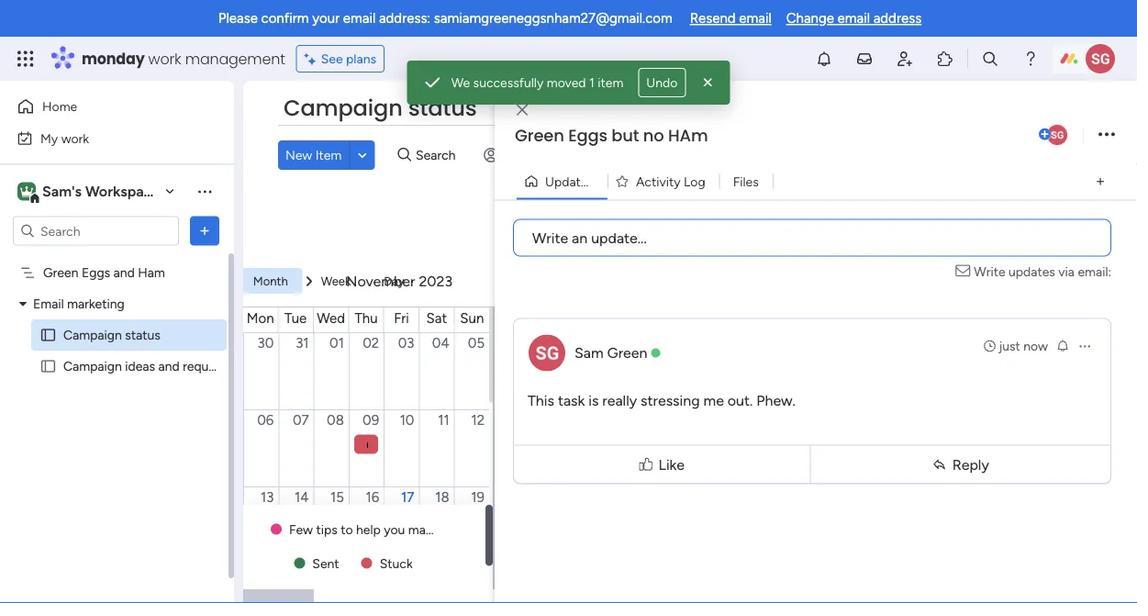 Task type: locate. For each thing, give the bounding box(es) containing it.
notifications image
[[815, 50, 833, 68]]

email for change email address
[[838, 10, 870, 27]]

green inside list box
[[43, 265, 78, 280]]

write an update...
[[532, 229, 647, 246]]

new
[[285, 147, 312, 163]]

option
[[0, 256, 234, 260]]

eggs
[[568, 124, 607, 147], [82, 265, 110, 280]]

0 vertical spatial campaign
[[284, 93, 403, 123]]

options image up add view "icon"
[[1099, 123, 1115, 147]]

1 email from the left
[[343, 10, 376, 27]]

out.
[[728, 392, 753, 409]]

just now link
[[983, 337, 1048, 355]]

and
[[113, 265, 135, 280], [158, 358, 180, 374]]

campaign inside field
[[284, 93, 403, 123]]

1 horizontal spatial green
[[515, 124, 564, 147]]

2 vertical spatial green
[[607, 344, 648, 362]]

2 vertical spatial campaign
[[63, 358, 122, 374]]

sam's workspace button
[[13, 176, 183, 207]]

campaign right public board image
[[63, 358, 122, 374]]

dapulse drag 2 image
[[497, 322, 503, 342]]

1 vertical spatial write
[[974, 264, 1006, 279]]

via
[[1059, 264, 1075, 279]]

write updates via email:
[[974, 264, 1112, 279]]

really
[[602, 392, 637, 409]]

0 vertical spatial green
[[515, 124, 564, 147]]

list box containing green eggs and ham
[[0, 253, 234, 603]]

0 vertical spatial 1
[[589, 75, 595, 90]]

change
[[786, 10, 834, 27]]

add view image
[[1097, 175, 1104, 188]]

options image
[[1099, 123, 1115, 147], [1078, 339, 1092, 353]]

sat
[[426, 310, 447, 327]]

1 left item at the top
[[589, 75, 595, 90]]

0 horizontal spatial write
[[532, 229, 568, 246]]

close image right the undo button
[[699, 73, 717, 92]]

0 horizontal spatial 1
[[589, 75, 595, 90]]

write left an
[[532, 229, 568, 246]]

sun
[[460, 310, 484, 327]]

my
[[40, 130, 58, 146]]

0 vertical spatial close image
[[699, 73, 717, 92]]

item
[[315, 147, 342, 163]]

0 vertical spatial options image
[[1099, 123, 1115, 147]]

status inside field
[[408, 93, 477, 123]]

updates
[[1009, 264, 1055, 279]]

0 horizontal spatial and
[[113, 265, 135, 280]]

close image down the successfully on the top of page
[[517, 103, 528, 117]]

1 inside 'button'
[[605, 173, 610, 189]]

activity log
[[636, 173, 706, 189]]

mon
[[247, 310, 274, 327]]

work for monday
[[148, 48, 181, 69]]

0 horizontal spatial close image
[[517, 103, 528, 117]]

1 horizontal spatial write
[[974, 264, 1006, 279]]

work inside my work button
[[61, 130, 89, 146]]

0 vertical spatial write
[[532, 229, 568, 246]]

help image
[[1022, 50, 1040, 68]]

email right your
[[343, 10, 376, 27]]

samiamgreeneggsnham27@gmail.com
[[434, 10, 673, 27]]

updates / 1 button
[[517, 167, 610, 196]]

see plans
[[321, 51, 376, 67]]

write
[[532, 229, 568, 246], [974, 264, 1006, 279]]

1 horizontal spatial and
[[158, 358, 180, 374]]

eggs for but
[[568, 124, 607, 147]]

1 vertical spatial and
[[158, 358, 180, 374]]

we
[[451, 75, 470, 90]]

please
[[218, 10, 258, 27]]

green
[[515, 124, 564, 147], [43, 265, 78, 280], [607, 344, 648, 362]]

list arrow image
[[307, 275, 312, 287]]

this
[[528, 392, 554, 409]]

green right sam
[[607, 344, 648, 362]]

green for green eggs and ham
[[43, 265, 78, 280]]

2 workspace image from the left
[[20, 181, 33, 201]]

alert
[[407, 61, 730, 105]]

like
[[659, 456, 685, 473]]

inbox image
[[855, 50, 874, 68]]

workspace image
[[17, 181, 36, 201], [20, 181, 33, 201]]

month
[[253, 273, 288, 288]]

sam green link
[[575, 344, 648, 362]]

campaign status
[[284, 93, 477, 123], [63, 327, 160, 343]]

1 horizontal spatial 1
[[605, 173, 610, 189]]

green up email at left
[[43, 265, 78, 280]]

0 horizontal spatial green
[[43, 265, 78, 280]]

and left ham
[[113, 265, 135, 280]]

email right resend
[[739, 10, 772, 27]]

stressing
[[641, 392, 700, 409]]

1 vertical spatial options image
[[1078, 339, 1092, 353]]

1 vertical spatial eggs
[[82, 265, 110, 280]]

new item button
[[278, 140, 349, 170]]

eggs inside field
[[568, 124, 607, 147]]

email
[[343, 10, 376, 27], [739, 10, 772, 27], [838, 10, 870, 27]]

write inside write an update... button
[[532, 229, 568, 246]]

activity log button
[[608, 167, 719, 196]]

green up updates / 1 'button'
[[515, 124, 564, 147]]

campaign status inside field
[[284, 93, 477, 123]]

sam green image
[[1086, 44, 1115, 73]]

1 vertical spatial work
[[61, 130, 89, 146]]

1 vertical spatial green
[[43, 265, 78, 280]]

your
[[312, 10, 340, 27]]

write for write updates via email:
[[974, 264, 1006, 279]]

1 horizontal spatial email
[[739, 10, 772, 27]]

3 email from the left
[[838, 10, 870, 27]]

sam's workspace
[[42, 183, 160, 200]]

campaign status down marketing
[[63, 327, 160, 343]]

0 horizontal spatial work
[[61, 130, 89, 146]]

2 email from the left
[[739, 10, 772, 27]]

work right monday
[[148, 48, 181, 69]]

and for ideas
[[158, 358, 180, 374]]

0 vertical spatial status
[[408, 93, 477, 123]]

0 vertical spatial campaign status
[[284, 93, 477, 123]]

1 inside alert
[[589, 75, 595, 90]]

management
[[185, 48, 285, 69]]

dapulse addbtn image
[[1039, 128, 1051, 140]]

campaign status up angle down icon
[[284, 93, 477, 123]]

2 horizontal spatial email
[[838, 10, 870, 27]]

plans
[[346, 51, 376, 67]]

workspace options image
[[196, 182, 214, 200]]

0 horizontal spatial email
[[343, 10, 376, 27]]

email for resend email
[[739, 10, 772, 27]]

1 vertical spatial status
[[125, 327, 160, 343]]

1 vertical spatial close image
[[517, 103, 528, 117]]

and for eggs
[[113, 265, 135, 280]]

an
[[572, 229, 588, 246]]

campaign
[[284, 93, 403, 123], [63, 327, 122, 343], [63, 358, 122, 374]]

1 right the /
[[605, 173, 610, 189]]

now
[[1024, 338, 1048, 354]]

monday work management
[[82, 48, 285, 69]]

list box
[[0, 253, 234, 603]]

email up inbox image
[[838, 10, 870, 27]]

just
[[999, 338, 1020, 354]]

v2 search image
[[398, 145, 411, 165]]

1 horizontal spatial options image
[[1099, 123, 1115, 147]]

change email address
[[786, 10, 922, 27]]

1 horizontal spatial close image
[[699, 73, 717, 92]]

options image right reminder image
[[1078, 339, 1092, 353]]

address:
[[379, 10, 431, 27]]

and right 'ideas'
[[158, 358, 180, 374]]

phew.
[[757, 392, 796, 409]]

eggs up marketing
[[82, 265, 110, 280]]

0 horizontal spatial campaign status
[[63, 327, 160, 343]]

sam green image
[[1045, 123, 1069, 147]]

1 horizontal spatial status
[[408, 93, 477, 123]]

1 horizontal spatial work
[[148, 48, 181, 69]]

eggs left but
[[568, 124, 607, 147]]

status down we
[[408, 93, 477, 123]]

work
[[148, 48, 181, 69], [61, 130, 89, 146]]

1 horizontal spatial eggs
[[568, 124, 607, 147]]

0 horizontal spatial status
[[125, 327, 160, 343]]

0 horizontal spatial eggs
[[82, 265, 110, 280]]

reminder image
[[1056, 338, 1070, 353]]

updates
[[545, 173, 594, 189]]

ideas
[[125, 358, 155, 374]]

green inside green eggs but no ham field
[[515, 124, 564, 147]]

work for my
[[61, 130, 89, 146]]

campaign down marketing
[[63, 327, 122, 343]]

0 vertical spatial work
[[148, 48, 181, 69]]

stuck
[[380, 555, 413, 571]]

/
[[597, 173, 602, 189]]

1 workspace image from the left
[[17, 181, 36, 201]]

1 horizontal spatial campaign status
[[284, 93, 477, 123]]

reply
[[952, 456, 989, 473]]

1
[[589, 75, 595, 90], [605, 173, 610, 189]]

campaign up item
[[284, 93, 403, 123]]

eggs for and
[[82, 265, 110, 280]]

1 vertical spatial 1
[[605, 173, 610, 189]]

close image
[[699, 73, 717, 92], [517, 103, 528, 117]]

work right my
[[61, 130, 89, 146]]

status up 'ideas'
[[125, 327, 160, 343]]

files button
[[719, 167, 773, 196]]

select product image
[[17, 50, 35, 68]]

write left updates
[[974, 264, 1006, 279]]

status
[[408, 93, 477, 123], [125, 327, 160, 343]]

0 vertical spatial and
[[113, 265, 135, 280]]

close image inside alert
[[699, 73, 717, 92]]

list arrow image
[[277, 275, 283, 287]]

is
[[589, 392, 599, 409]]

1 vertical spatial campaign
[[63, 327, 122, 343]]

0 vertical spatial eggs
[[568, 124, 607, 147]]



Task type: describe. For each thing, give the bounding box(es) containing it.
sam green
[[575, 344, 648, 362]]

item
[[598, 75, 623, 90]]

activity
[[636, 173, 681, 189]]

green eggs and ham
[[43, 265, 165, 280]]

workspace selection element
[[17, 180, 162, 204]]

apps image
[[936, 50, 955, 68]]

this task is really stressing me out. phew.
[[528, 392, 796, 409]]

alert containing we successfully moved 1 item
[[407, 61, 730, 105]]

undo
[[646, 75, 678, 90]]

workspace
[[85, 183, 160, 200]]

day
[[384, 273, 404, 288]]

write for write an update...
[[532, 229, 568, 246]]

angle down image
[[358, 148, 367, 162]]

public board image
[[39, 358, 57, 375]]

see
[[321, 51, 343, 67]]

Search in workspace field
[[39, 220, 153, 241]]

green eggs but no ham
[[515, 124, 708, 147]]

thu
[[355, 310, 378, 327]]

sam's
[[42, 183, 82, 200]]

reply button
[[815, 449, 1107, 480]]

resend
[[690, 10, 736, 27]]

november 2023
[[346, 272, 453, 290]]

successfully
[[473, 75, 544, 90]]

green for green eggs but no ham
[[515, 124, 564, 147]]

ham
[[668, 124, 708, 147]]

marketing
[[67, 296, 125, 312]]

envelope o image
[[956, 262, 974, 281]]

moved
[[547, 75, 586, 90]]

ham
[[138, 265, 165, 280]]

campaign for public board image
[[63, 358, 122, 374]]

month link
[[238, 268, 303, 294]]

Search field
[[411, 142, 466, 168]]

change email address link
[[786, 10, 922, 27]]

email marketing
[[33, 296, 125, 312]]

home
[[42, 99, 77, 114]]

write an update... button
[[513, 219, 1112, 257]]

my work button
[[11, 123, 197, 153]]

options image
[[196, 222, 214, 240]]

please confirm your email address: samiamgreeneggsnham27@gmail.com
[[218, 10, 673, 27]]

update...
[[591, 229, 647, 246]]

Green Eggs but no HAm field
[[510, 124, 1035, 148]]

confirm
[[261, 10, 309, 27]]

but
[[612, 124, 639, 147]]

like button
[[518, 437, 806, 492]]

sam
[[575, 344, 604, 362]]

tue
[[285, 310, 307, 327]]

no
[[643, 124, 664, 147]]

2 horizontal spatial green
[[607, 344, 648, 362]]

Campaign status field
[[279, 93, 481, 124]]

sent
[[312, 555, 339, 571]]

home button
[[11, 92, 197, 121]]

new item
[[285, 147, 342, 163]]

monday
[[82, 48, 145, 69]]

day link
[[369, 268, 419, 294]]

we successfully moved 1 item
[[451, 75, 623, 90]]

wed
[[317, 310, 345, 327]]

undo button
[[638, 68, 686, 97]]

task
[[558, 392, 585, 409]]

campaign for public board icon at bottom
[[63, 327, 122, 343]]

1 vertical spatial campaign status
[[63, 327, 160, 343]]

week
[[321, 273, 351, 288]]

invite members image
[[896, 50, 914, 68]]

resend email
[[690, 10, 772, 27]]

email
[[33, 296, 64, 312]]

log
[[684, 173, 706, 189]]

week link
[[306, 268, 366, 294]]

campaign ideas and requests
[[63, 358, 233, 374]]

2023
[[419, 272, 453, 290]]

just now
[[999, 338, 1048, 354]]

fri
[[394, 310, 409, 327]]

november
[[346, 272, 415, 290]]

email:
[[1078, 264, 1112, 279]]

files
[[733, 173, 759, 189]]

me
[[704, 392, 724, 409]]

public board image
[[39, 326, 57, 344]]

0 horizontal spatial options image
[[1078, 339, 1092, 353]]

search everything image
[[981, 50, 1000, 68]]

caret down image
[[19, 297, 27, 310]]

see plans button
[[296, 45, 385, 73]]

filter by person image
[[476, 146, 506, 164]]

resend email link
[[690, 10, 772, 27]]

requests
[[183, 358, 233, 374]]

status inside list box
[[125, 327, 160, 343]]

updates / 1
[[545, 173, 610, 189]]

my work
[[40, 130, 89, 146]]



Task type: vqa. For each thing, say whether or not it's contained in the screenshot.
Ham on the top of page
yes



